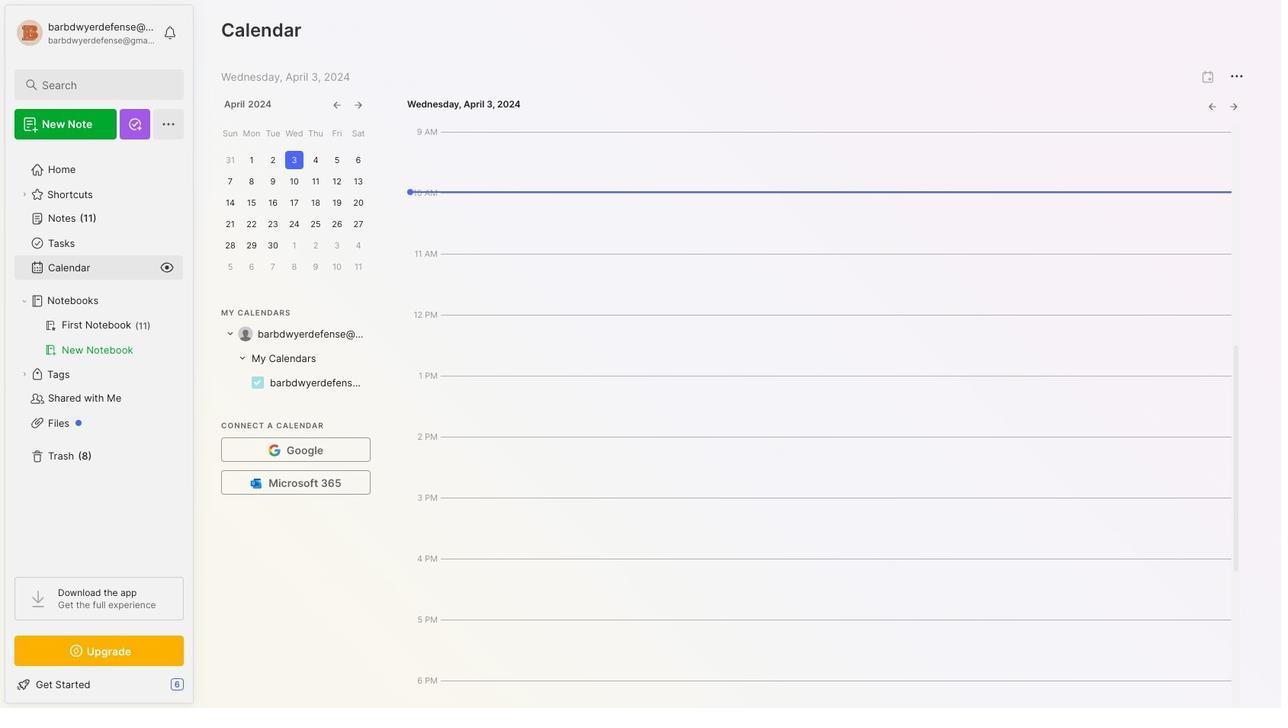 Task type: describe. For each thing, give the bounding box(es) containing it.
More actions field
[[1222, 61, 1252, 92]]

0 vertical spatial cell
[[258, 326, 368, 341]]

1 vertical spatial cell
[[247, 351, 316, 366]]

Search text field
[[42, 78, 170, 92]]

main element
[[0, 0, 198, 708]]

click to collapse image
[[193, 680, 204, 699]]

tree inside main element
[[5, 149, 193, 564]]

expand notebooks image
[[20, 297, 29, 306]]

group inside main element
[[14, 313, 183, 362]]

2 vertical spatial cell
[[270, 375, 368, 390]]



Task type: vqa. For each thing, say whether or not it's contained in the screenshot.
'.jpg, .gif, or .png. Max file size 700K.'
no



Task type: locate. For each thing, give the bounding box(es) containing it.
Account field
[[14, 18, 156, 48]]

arrow image for 2nd row from the bottom of the page
[[238, 354, 247, 363]]

arrow image
[[226, 329, 235, 338], [238, 354, 247, 363]]

grid
[[221, 322, 368, 395]]

2 row from the top
[[221, 346, 368, 370]]

1 vertical spatial arrow image
[[238, 354, 247, 363]]

tree
[[5, 149, 193, 564]]

row group
[[221, 346, 368, 395]]

none search field inside main element
[[42, 75, 170, 94]]

0 vertical spatial arrow image
[[226, 329, 235, 338]]

row
[[221, 322, 368, 346], [221, 346, 368, 370], [221, 370, 368, 395]]

arrow image for first row
[[226, 329, 235, 338]]

group
[[14, 313, 183, 362]]

cell
[[258, 326, 368, 341], [247, 351, 316, 366], [270, 375, 368, 390]]

2024 field
[[245, 99, 271, 111]]

April field
[[221, 99, 245, 111]]

Help and Learning task checklist field
[[5, 673, 193, 697]]

3 row from the top
[[221, 370, 368, 395]]

1 horizontal spatial arrow image
[[238, 354, 247, 363]]

None search field
[[42, 75, 170, 94]]

1 row from the top
[[221, 322, 368, 346]]

Select3034 checkbox
[[252, 377, 264, 389]]

0 horizontal spatial arrow image
[[226, 329, 235, 338]]

more actions image
[[1228, 67, 1246, 85]]

expand tags image
[[20, 370, 29, 379]]



